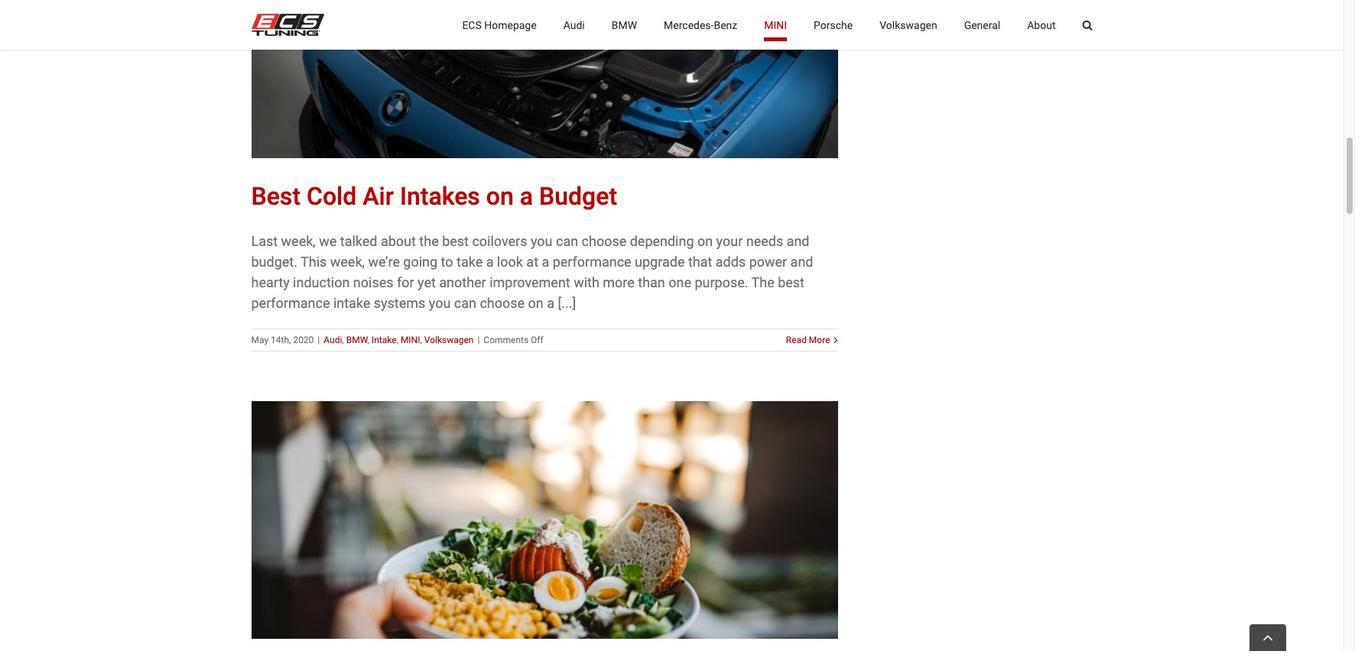 Task type: locate. For each thing, give the bounding box(es) containing it.
0 vertical spatial audi link
[[564, 0, 585, 50]]

we
[[319, 233, 337, 249]]

mini
[[765, 19, 787, 31], [401, 335, 420, 345]]

about
[[381, 233, 416, 249]]

can up with at left
[[556, 233, 578, 249]]

read more link
[[786, 333, 831, 347]]

choose down improvement
[[480, 295, 525, 311]]

0 horizontal spatial best
[[442, 233, 469, 249]]

0 vertical spatial choose
[[582, 233, 627, 249]]

mini link
[[765, 0, 787, 50], [401, 335, 420, 345]]

bmw link left the intake link
[[346, 335, 368, 345]]

1 horizontal spatial volkswagen
[[880, 19, 938, 31]]

0 horizontal spatial you
[[429, 295, 451, 311]]

and
[[787, 233, 810, 249], [791, 254, 814, 270]]

volkswagen link left comments
[[424, 335, 474, 345]]

we're
[[368, 254, 400, 270]]

you up the at
[[531, 233, 553, 249]]

1 vertical spatial audi
[[324, 335, 342, 345]]

about
[[1028, 19, 1056, 31]]

and right needs
[[787, 233, 810, 249]]

the
[[420, 233, 439, 249]]

0 horizontal spatial mini
[[401, 335, 420, 345]]

| left comments
[[478, 335, 480, 345]]

performance
[[553, 254, 632, 270], [251, 295, 330, 311]]

homepage
[[484, 19, 537, 31]]

power
[[750, 254, 787, 270]]

volkswagen left comments
[[424, 335, 474, 345]]

bmw
[[612, 19, 637, 31], [346, 335, 368, 345]]

purpose.
[[695, 274, 749, 290]]

,
[[342, 335, 344, 345], [368, 335, 369, 345], [397, 335, 399, 345], [420, 335, 422, 345]]

bmw left the intake link
[[346, 335, 368, 345]]

look
[[497, 254, 523, 270]]

1 vertical spatial audi link
[[324, 335, 342, 345]]

0 horizontal spatial performance
[[251, 295, 330, 311]]

1 horizontal spatial mini link
[[765, 0, 787, 50]]

best
[[251, 182, 301, 211]]

1 vertical spatial volkswagen
[[424, 335, 474, 345]]

on down improvement
[[528, 295, 544, 311]]

1 horizontal spatial choose
[[582, 233, 627, 249]]

1 horizontal spatial audi link
[[564, 0, 585, 50]]

week, down talked
[[330, 254, 365, 270]]

you down yet
[[429, 295, 451, 311]]

0 horizontal spatial on
[[486, 182, 514, 211]]

audi right homepage
[[564, 19, 585, 31]]

a
[[520, 182, 533, 211], [486, 254, 494, 270], [542, 254, 550, 270], [547, 295, 555, 311]]

0 horizontal spatial week,
[[281, 233, 316, 249]]

| right 2020
[[318, 335, 320, 345]]

bmw link
[[612, 0, 637, 50], [346, 335, 368, 345]]

the
[[752, 274, 775, 290]]

1 vertical spatial bmw link
[[346, 335, 368, 345]]

bmw link left the mercedes-
[[612, 0, 637, 50]]

volkswagen
[[880, 19, 938, 31], [424, 335, 474, 345]]

audi link right 2020
[[324, 335, 342, 345]]

1 vertical spatial on
[[698, 233, 713, 249]]

1 vertical spatial bmw
[[346, 335, 368, 345]]

read
[[786, 335, 807, 345]]

for
[[397, 274, 414, 290]]

0 vertical spatial can
[[556, 233, 578, 249]]

best
[[442, 233, 469, 249], [778, 274, 805, 290]]

0 horizontal spatial |
[[318, 335, 320, 345]]

1 vertical spatial can
[[454, 295, 477, 311]]

porsche link
[[814, 0, 853, 50]]

may 14th, 2020 | audi , bmw , intake , mini , volkswagen | comments off
[[251, 335, 544, 345]]

benz
[[714, 19, 738, 31]]

1 vertical spatial and
[[791, 254, 814, 270]]

0 horizontal spatial bmw link
[[346, 335, 368, 345]]

2020
[[293, 335, 314, 345]]

a left look at the top left
[[486, 254, 494, 270]]

, down intake
[[342, 335, 344, 345]]

1 | from the left
[[318, 335, 320, 345]]

volkswagen link left general at the right top
[[880, 0, 938, 50]]

week,
[[281, 233, 316, 249], [330, 254, 365, 270]]

1 horizontal spatial mini
[[765, 19, 787, 31]]

1 horizontal spatial performance
[[553, 254, 632, 270]]

a left [...]
[[547, 295, 555, 311]]

1 horizontal spatial week,
[[330, 254, 365, 270]]

best cold air intakes on a budget
[[251, 182, 617, 211]]

induction
[[293, 274, 350, 290]]

going
[[403, 254, 438, 270]]

, down systems
[[397, 335, 399, 345]]

choose
[[582, 233, 627, 249], [480, 295, 525, 311]]

1 vertical spatial best
[[778, 274, 805, 290]]

2 | from the left
[[478, 335, 480, 345]]

budget.
[[251, 254, 298, 270]]

mini right benz
[[765, 19, 787, 31]]

intake
[[372, 335, 397, 345]]

intake
[[333, 295, 371, 311]]

1 vertical spatial you
[[429, 295, 451, 311]]

audi
[[564, 19, 585, 31], [324, 335, 342, 345]]

0 horizontal spatial choose
[[480, 295, 525, 311]]

can down another
[[454, 295, 477, 311]]

read more
[[786, 335, 831, 345]]

0 vertical spatial performance
[[553, 254, 632, 270]]

1 horizontal spatial bmw link
[[612, 0, 637, 50]]

0 horizontal spatial volkswagen link
[[424, 335, 474, 345]]

, right the intake link
[[420, 335, 422, 345]]

mini link right the intake link
[[401, 335, 420, 345]]

1 vertical spatial mini link
[[401, 335, 420, 345]]

ecs tuning logo image
[[251, 14, 324, 36]]

1 horizontal spatial audi
[[564, 19, 585, 31]]

on
[[486, 182, 514, 211], [698, 233, 713, 249], [528, 295, 544, 311]]

with
[[574, 274, 600, 290]]

to
[[441, 254, 453, 270]]

1 vertical spatial performance
[[251, 295, 330, 311]]

1 horizontal spatial bmw
[[612, 19, 637, 31]]

3 , from the left
[[397, 335, 399, 345]]

performance down hearty
[[251, 295, 330, 311]]

you
[[531, 233, 553, 249], [429, 295, 451, 311]]

1 horizontal spatial can
[[556, 233, 578, 249]]

1 vertical spatial volkswagen link
[[424, 335, 474, 345]]

on up that
[[698, 233, 713, 249]]

choose up more
[[582, 233, 627, 249]]

talked
[[340, 233, 378, 249]]

1 horizontal spatial |
[[478, 335, 480, 345]]

|
[[318, 335, 320, 345], [478, 335, 480, 345]]

coilovers
[[472, 233, 528, 249]]

mini right the intake link
[[401, 335, 420, 345]]

0 vertical spatial on
[[486, 182, 514, 211]]

best cold air intakes on a budget link
[[251, 182, 617, 211]]

can
[[556, 233, 578, 249], [454, 295, 477, 311]]

4 , from the left
[[420, 335, 422, 345]]

, left 'intake'
[[368, 335, 369, 345]]

intakes
[[400, 182, 480, 211]]

audi link
[[564, 0, 585, 50], [324, 335, 342, 345]]

audi link right homepage
[[564, 0, 585, 50]]

0 horizontal spatial audi link
[[324, 335, 342, 345]]

on up coilovers
[[486, 182, 514, 211]]

noises
[[353, 274, 394, 290]]

best up the to
[[442, 233, 469, 249]]

more
[[809, 335, 831, 345]]

best cold air intakes on a budget image
[[251, 0, 838, 158]]

mini link right benz
[[765, 0, 787, 50]]

week, up this
[[281, 233, 316, 249]]

mercedes-benz
[[664, 19, 738, 31]]

mercedes-benz link
[[664, 0, 738, 50]]

1 vertical spatial week,
[[330, 254, 365, 270]]

best right the
[[778, 274, 805, 290]]

improvement
[[490, 274, 571, 290]]

and right power
[[791, 254, 814, 270]]

0 vertical spatial you
[[531, 233, 553, 249]]

bmw left the mercedes-
[[612, 19, 637, 31]]

performance up with at left
[[553, 254, 632, 270]]

0 horizontal spatial can
[[454, 295, 477, 311]]

that
[[688, 254, 713, 270]]

about link
[[1028, 0, 1056, 50]]

volkswagen left general at the right top
[[880, 19, 938, 31]]

0 vertical spatial bmw
[[612, 19, 637, 31]]

0 horizontal spatial audi
[[324, 335, 342, 345]]

0 vertical spatial bmw link
[[612, 0, 637, 50]]

audi right 2020
[[324, 335, 342, 345]]

2 vertical spatial on
[[528, 295, 544, 311]]

0 horizontal spatial volkswagen
[[424, 335, 474, 345]]

1 vertical spatial choose
[[480, 295, 525, 311]]

0 vertical spatial mini link
[[765, 0, 787, 50]]

volkswagen link
[[880, 0, 938, 50], [424, 335, 474, 345]]

1 horizontal spatial volkswagen link
[[880, 0, 938, 50]]



Task type: describe. For each thing, give the bounding box(es) containing it.
your
[[717, 233, 743, 249]]

may
[[251, 335, 269, 345]]

budget
[[539, 182, 617, 211]]

upgrade
[[635, 254, 685, 270]]

0 vertical spatial best
[[442, 233, 469, 249]]

1 horizontal spatial best
[[778, 274, 805, 290]]

one
[[669, 274, 692, 290]]

take
[[457, 254, 483, 270]]

mercedes-
[[664, 19, 714, 31]]

yet
[[418, 274, 436, 290]]

intake link
[[372, 335, 397, 345]]

off
[[531, 335, 544, 345]]

hearty
[[251, 274, 290, 290]]

should you eat in your car? image
[[251, 401, 838, 640]]

more
[[603, 274, 635, 290]]

porsche
[[814, 19, 853, 31]]

a right the at
[[542, 254, 550, 270]]

a left budget
[[520, 182, 533, 211]]

last week, we talked about the best coilovers you can choose depending on your needs and budget. this week, we're going to take a look at a performance upgrade that adds power and hearty induction noises for yet another improvement with more than one purpose. the best performance intake systems you can choose on a [...]
[[251, 233, 814, 311]]

1 horizontal spatial you
[[531, 233, 553, 249]]

air
[[363, 182, 394, 211]]

0 vertical spatial audi
[[564, 19, 585, 31]]

0 horizontal spatial mini link
[[401, 335, 420, 345]]

2 horizontal spatial on
[[698, 233, 713, 249]]

14th,
[[271, 335, 291, 345]]

systems
[[374, 295, 426, 311]]

needs
[[747, 233, 784, 249]]

1 horizontal spatial on
[[528, 295, 544, 311]]

general
[[964, 19, 1001, 31]]

cold
[[307, 182, 357, 211]]

0 vertical spatial week,
[[281, 233, 316, 249]]

1 , from the left
[[342, 335, 344, 345]]

ecs homepage
[[462, 19, 537, 31]]

depending
[[630, 233, 694, 249]]

than
[[638, 274, 665, 290]]

2 , from the left
[[368, 335, 369, 345]]

this
[[301, 254, 327, 270]]

at
[[527, 254, 539, 270]]

comments
[[484, 335, 529, 345]]

0 vertical spatial volkswagen link
[[880, 0, 938, 50]]

last
[[251, 233, 278, 249]]

0 vertical spatial volkswagen
[[880, 19, 938, 31]]

ecs homepage link
[[462, 0, 537, 50]]

0 horizontal spatial bmw
[[346, 335, 368, 345]]

0 vertical spatial mini
[[765, 19, 787, 31]]

another
[[439, 274, 486, 290]]

[...]
[[558, 295, 576, 311]]

adds
[[716, 254, 746, 270]]

general link
[[964, 0, 1001, 50]]

1 vertical spatial mini
[[401, 335, 420, 345]]

ecs
[[462, 19, 482, 31]]

0 vertical spatial and
[[787, 233, 810, 249]]



Task type: vqa. For each thing, say whether or not it's contained in the screenshot.
isn't
no



